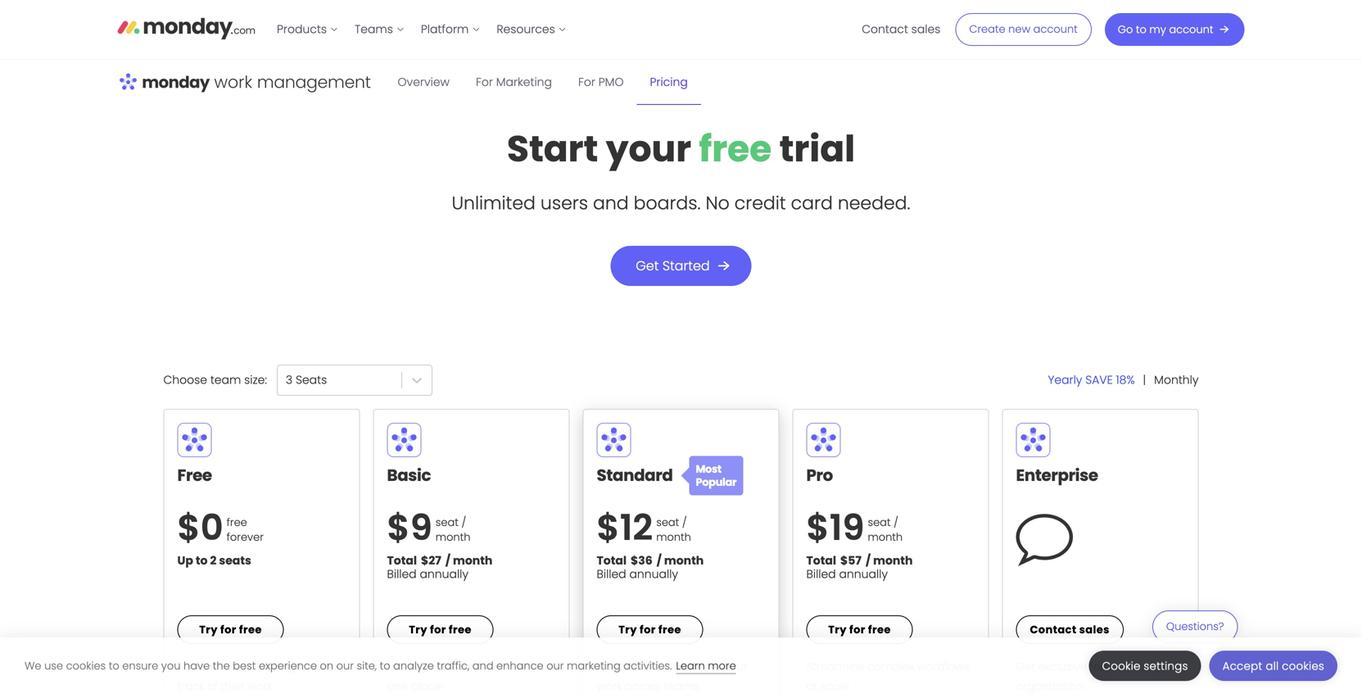 Task type: vqa. For each thing, say whether or not it's contained in the screenshot.
'annually' inside the '$9 Seat / Month Total $27 / Month Billed Annually'
yes



Task type: describe. For each thing, give the bounding box(es) containing it.
teams
[[355, 21, 393, 37]]

card
[[791, 191, 833, 216]]

try for free button for $0
[[177, 615, 284, 644]]

to inside the for individuals looking to keep track of their work
[[298, 659, 309, 675]]

streamline
[[807, 659, 865, 675]]

seats
[[219, 553, 251, 569]]

for pmo
[[579, 74, 624, 90]]

seat for $9
[[436, 515, 459, 530]]

go
[[1119, 22, 1134, 37]]

pro
[[807, 464, 833, 487]]

monday.com logo image
[[118, 11, 256, 45]]

free inside '$0 free forever up to 2 seats'
[[227, 515, 247, 530]]

seat for $19
[[868, 515, 891, 530]]

&
[[664, 659, 672, 675]]

manage all your team's work in one place
[[387, 659, 555, 694]]

for for for pmo
[[579, 74, 596, 90]]

$0 free forever up to 2 seats
[[177, 503, 264, 569]]

no
[[706, 191, 730, 216]]

for for for individuals looking to keep track of their work
[[177, 659, 194, 675]]

learn
[[676, 659, 705, 673]]

on
[[320, 659, 334, 673]]

try for free for $9
[[409, 622, 472, 637]]

contact inside button
[[1031, 622, 1077, 637]]

total for $12
[[597, 553, 627, 569]]

$57
[[841, 553, 862, 569]]

month right $57
[[874, 553, 913, 569]]

2
[[210, 553, 217, 569]]

workflows
[[917, 659, 970, 675]]

your inside get exclusive features for your organization
[[1155, 659, 1179, 675]]

at
[[807, 679, 818, 694]]

needed.
[[838, 191, 911, 216]]

marketing
[[496, 74, 552, 90]]

go to my account
[[1119, 22, 1214, 37]]

cookies for all
[[1283, 659, 1325, 674]]

to left "ensure"
[[109, 659, 119, 673]]

more
[[708, 659, 737, 673]]

individuals
[[197, 659, 254, 675]]

pricing
[[650, 74, 688, 90]]

boards.
[[634, 191, 701, 216]]

3
[[286, 372, 293, 388]]

collaborate & optimize your work across teams
[[597, 659, 748, 694]]

keep
[[312, 659, 338, 675]]

resources
[[497, 21, 555, 37]]

$9
[[387, 503, 433, 552]]

use
[[44, 659, 63, 673]]

overview
[[398, 74, 450, 90]]

sales inside the contact sales link
[[912, 21, 941, 37]]

go to my account button
[[1105, 13, 1245, 46]]

looking
[[257, 659, 295, 675]]

their
[[221, 679, 244, 694]]

pricing link
[[637, 60, 701, 105]]

annually for $12
[[630, 566, 679, 582]]

yearly
[[1049, 372, 1083, 388]]

the
[[213, 659, 230, 673]]

month right $36
[[665, 553, 704, 569]]

all for manage
[[436, 659, 448, 675]]

accept
[[1223, 659, 1263, 674]]

work inside the for individuals looking to keep track of their work
[[247, 679, 273, 694]]

seats
[[296, 372, 327, 388]]

basic
[[387, 464, 431, 487]]

collaborate
[[597, 659, 661, 675]]

forever
[[227, 530, 264, 545]]

1 horizontal spatial account
[[1170, 22, 1214, 37]]

best
[[233, 659, 256, 673]]

your inside manage all your team's work in one place
[[451, 659, 474, 675]]

credit
[[735, 191, 786, 216]]

features
[[1090, 659, 1135, 675]]

month right $19
[[868, 530, 903, 545]]

enterprise
[[1017, 464, 1099, 487]]

products
[[277, 21, 327, 37]]

free for $12
[[659, 622, 682, 637]]

cookie settings button
[[1090, 651, 1202, 681]]

and inside "dialog"
[[473, 659, 494, 673]]

standard
[[597, 464, 673, 487]]

3 seats
[[286, 372, 327, 388]]

unlimited users and boards. no credit card needed.
[[452, 191, 911, 216]]

annually for $19
[[840, 566, 888, 582]]

trial
[[780, 124, 856, 174]]

we
[[25, 659, 41, 673]]

main element
[[269, 0, 1245, 59]]

for for $19
[[850, 622, 866, 637]]

pmo
[[599, 74, 624, 90]]

for for $0
[[220, 622, 237, 637]]

start your free trial
[[507, 124, 856, 174]]

start
[[507, 124, 599, 174]]

billed for $12
[[597, 566, 627, 582]]

1 horizontal spatial and
[[593, 191, 629, 216]]

size:
[[244, 372, 267, 388]]

up
[[177, 553, 193, 569]]

products link
[[269, 16, 347, 43]]

billed for $9
[[387, 566, 417, 582]]

new
[[1009, 22, 1031, 36]]

create new account button
[[956, 13, 1092, 46]]

overview link
[[385, 60, 463, 105]]

platform
[[421, 21, 469, 37]]

get started
[[636, 257, 710, 275]]

settings
[[1144, 659, 1189, 674]]

list containing products
[[269, 0, 575, 59]]

team
[[210, 372, 241, 388]]

started
[[663, 257, 710, 275]]

cookies for use
[[66, 659, 106, 673]]

of
[[207, 679, 218, 694]]

scale
[[821, 679, 850, 694]]

sales inside contact sales button
[[1080, 622, 1110, 637]]

for for for marketing
[[476, 74, 493, 90]]

questions? button
[[1153, 611, 1239, 653]]

teams
[[664, 679, 699, 694]]

$0
[[177, 503, 223, 552]]

try for free button for $9
[[387, 615, 494, 644]]

popular
[[696, 475, 737, 490]]

work for $12
[[597, 679, 622, 694]]

contact sales button
[[1017, 615, 1124, 644]]

1 our from the left
[[337, 659, 354, 673]]

analyze
[[394, 659, 434, 673]]

most popular
[[696, 462, 737, 490]]



Task type: locate. For each thing, give the bounding box(es) containing it.
to right go
[[1137, 22, 1147, 37]]

0 horizontal spatial and
[[473, 659, 494, 673]]

2 try from the left
[[409, 622, 428, 637]]

annually inside $19 seat / month total $57 / month billed annually
[[840, 566, 888, 582]]

1 try for free button from the left
[[177, 615, 284, 644]]

your right cookie
[[1155, 659, 1179, 675]]

get for get exclusive features for your organization
[[1017, 659, 1036, 675]]

get inside get exclusive features for your organization
[[1017, 659, 1036, 675]]

cookie
[[1103, 659, 1141, 674]]

free for $9
[[449, 622, 472, 637]]

try up collaborate
[[619, 622, 638, 637]]

1 horizontal spatial contact
[[1031, 622, 1077, 637]]

2 seat from the left
[[657, 515, 680, 530]]

try
[[199, 622, 218, 637], [409, 622, 428, 637], [619, 622, 638, 637], [829, 622, 847, 637]]

get for get started
[[636, 257, 659, 275]]

accept all cookies
[[1223, 659, 1325, 674]]

0 horizontal spatial all
[[436, 659, 448, 675]]

seat for $12
[[657, 515, 680, 530]]

site,
[[357, 659, 377, 673]]

total left $57
[[807, 553, 837, 569]]

users
[[541, 191, 588, 216]]

0 horizontal spatial annually
[[420, 566, 469, 582]]

for left pmo at left
[[579, 74, 596, 90]]

contact inside "main" element
[[862, 21, 909, 37]]

billed left $36
[[597, 566, 627, 582]]

2 annually from the left
[[630, 566, 679, 582]]

for up the traffic,
[[430, 622, 446, 637]]

work
[[517, 659, 542, 675], [247, 679, 273, 694], [597, 679, 622, 694]]

0 vertical spatial contact
[[862, 21, 909, 37]]

to left keep in the bottom of the page
[[298, 659, 309, 675]]

seat inside $19 seat / month total $57 / month billed annually
[[868, 515, 891, 530]]

0 horizontal spatial get
[[636, 257, 659, 275]]

learn more link
[[676, 659, 737, 674]]

and
[[593, 191, 629, 216], [473, 659, 494, 673]]

for right features
[[1138, 659, 1152, 675]]

try for $0
[[199, 622, 218, 637]]

for up streamline
[[850, 622, 866, 637]]

1 vertical spatial contact sales
[[1031, 622, 1110, 637]]

seat inside $12 seat / month total $36 / month billed annually
[[657, 515, 680, 530]]

we use cookies to ensure you have the best experience on our site, to analyze traffic, and enhance our marketing activities. learn more
[[25, 659, 737, 673]]

for for $12
[[640, 622, 656, 637]]

yearly save 18% | monthly
[[1049, 372, 1199, 388]]

get inside button
[[636, 257, 659, 275]]

4 try for free from the left
[[829, 622, 891, 637]]

0 horizontal spatial contact sales
[[862, 21, 941, 37]]

streamline complex workflows at scale
[[807, 659, 970, 694]]

0 horizontal spatial our
[[337, 659, 354, 673]]

account right the new
[[1034, 22, 1078, 36]]

seat right $19
[[868, 515, 891, 530]]

for left marketing
[[476, 74, 493, 90]]

contact
[[862, 21, 909, 37], [1031, 622, 1077, 637]]

try up streamline
[[829, 622, 847, 637]]

work down the marketing
[[597, 679, 622, 694]]

0 vertical spatial contact sales
[[862, 21, 941, 37]]

1 horizontal spatial billed
[[597, 566, 627, 582]]

dialog
[[0, 638, 1363, 694]]

all inside manage all your team's work in one place
[[436, 659, 448, 675]]

2 cookies from the left
[[1283, 659, 1325, 674]]

you
[[161, 659, 181, 673]]

place
[[411, 679, 442, 694]]

total
[[387, 553, 417, 569], [597, 553, 627, 569], [807, 553, 837, 569]]

2 billed from the left
[[597, 566, 627, 582]]

to inside '$0 free forever up to 2 seats'
[[196, 553, 208, 569]]

your right optimize on the bottom of page
[[724, 659, 748, 675]]

my
[[1150, 22, 1167, 37]]

0 horizontal spatial work
[[247, 679, 273, 694]]

track
[[177, 679, 204, 694]]

choose
[[163, 372, 207, 388]]

try for free button up streamline
[[807, 615, 913, 644]]

and right users in the top left of the page
[[593, 191, 629, 216]]

cookies right accept
[[1283, 659, 1325, 674]]

2 horizontal spatial for
[[579, 74, 596, 90]]

1 vertical spatial and
[[473, 659, 494, 673]]

1 horizontal spatial annually
[[630, 566, 679, 582]]

and right the traffic,
[[473, 659, 494, 673]]

create new account
[[970, 22, 1078, 36]]

1 horizontal spatial seat
[[657, 515, 680, 530]]

all right accept
[[1266, 659, 1279, 674]]

0 horizontal spatial account
[[1034, 22, 1078, 36]]

annually down $12 on the bottom of page
[[630, 566, 679, 582]]

complex
[[868, 659, 915, 675]]

for up the
[[220, 622, 237, 637]]

account right my
[[1170, 22, 1214, 37]]

1 try from the left
[[199, 622, 218, 637]]

1 horizontal spatial get
[[1017, 659, 1036, 675]]

work inside manage all your team's work in one place
[[517, 659, 542, 675]]

for individuals looking to keep track of their work
[[177, 659, 338, 694]]

1 try for free from the left
[[199, 622, 262, 637]]

try for free up the
[[199, 622, 262, 637]]

18%
[[1117, 372, 1135, 388]]

1 seat from the left
[[436, 515, 459, 530]]

2 try for free button from the left
[[387, 615, 494, 644]]

3 try from the left
[[619, 622, 638, 637]]

3 try for free button from the left
[[597, 615, 704, 644]]

3 billed from the left
[[807, 566, 836, 582]]

total for $19
[[807, 553, 837, 569]]

work inside collaborate & optimize your work across teams
[[597, 679, 622, 694]]

billed left $57
[[807, 566, 836, 582]]

billed inside "$9 seat / month total $27 / month billed annually"
[[387, 566, 417, 582]]

1 horizontal spatial total
[[597, 553, 627, 569]]

most
[[696, 462, 722, 476]]

organization
[[1017, 679, 1084, 694]]

try for free up streamline
[[829, 622, 891, 637]]

cookies
[[66, 659, 106, 673], [1283, 659, 1325, 674]]

1 horizontal spatial contact sales
[[1031, 622, 1110, 637]]

0 horizontal spatial billed
[[387, 566, 417, 582]]

1 horizontal spatial our
[[547, 659, 564, 673]]

contact sales
[[862, 21, 941, 37], [1031, 622, 1110, 637]]

1 horizontal spatial work
[[517, 659, 542, 675]]

1 vertical spatial contact
[[1031, 622, 1077, 637]]

seat inside "$9 seat / month total $27 / month billed annually"
[[436, 515, 459, 530]]

try for free for $0
[[199, 622, 262, 637]]

total inside "$9 seat / month total $27 / month billed annually"
[[387, 553, 417, 569]]

experience
[[259, 659, 317, 673]]

total left $36
[[597, 553, 627, 569]]

month up $27
[[436, 530, 471, 545]]

0 vertical spatial and
[[593, 191, 629, 216]]

0 horizontal spatial for
[[177, 659, 194, 675]]

free up the traffic,
[[449, 622, 472, 637]]

accept all cookies button
[[1210, 651, 1338, 681]]

work down looking
[[247, 679, 273, 694]]

try for free button up the traffic,
[[387, 615, 494, 644]]

in
[[545, 659, 555, 675]]

your inside collaborate & optimize your work across teams
[[724, 659, 748, 675]]

1 cookies from the left
[[66, 659, 106, 673]]

exclusive
[[1039, 659, 1087, 675]]

try for free up activities. at the left bottom
[[619, 622, 682, 637]]

try up the analyze
[[409, 622, 428, 637]]

contact sales inside button
[[1031, 622, 1110, 637]]

0 horizontal spatial cookies
[[66, 659, 106, 673]]

0 horizontal spatial contact
[[862, 21, 909, 37]]

get exclusive features for your organization
[[1017, 659, 1179, 694]]

0 horizontal spatial total
[[387, 553, 417, 569]]

cookies inside button
[[1283, 659, 1325, 674]]

try for free for $19
[[829, 622, 891, 637]]

try for free button
[[177, 615, 284, 644], [387, 615, 494, 644], [597, 615, 704, 644], [807, 615, 913, 644]]

4 try for free button from the left
[[807, 615, 913, 644]]

list
[[269, 0, 575, 59]]

try for $12
[[619, 622, 638, 637]]

all for accept
[[1266, 659, 1279, 674]]

3 seat from the left
[[868, 515, 891, 530]]

billed inside $12 seat / month total $36 / month billed annually
[[597, 566, 627, 582]]

try for free button up activities. at the left bottom
[[597, 615, 704, 644]]

total inside $19 seat / month total $57 / month billed annually
[[807, 553, 837, 569]]

free up no
[[699, 124, 772, 174]]

for marketing link
[[463, 60, 565, 105]]

$12 seat / month total $36 / month billed annually
[[597, 503, 704, 582]]

ensure
[[122, 659, 158, 673]]

choose team size:
[[163, 372, 267, 388]]

try for free button for $19
[[807, 615, 913, 644]]

resources link
[[489, 16, 575, 43]]

try for free button up the
[[177, 615, 284, 644]]

work for $9
[[517, 659, 542, 675]]

billed inside $19 seat / month total $57 / month billed annually
[[807, 566, 836, 582]]

0 vertical spatial sales
[[912, 21, 941, 37]]

work left in
[[517, 659, 542, 675]]

activities.
[[624, 659, 672, 673]]

1 horizontal spatial all
[[1266, 659, 1279, 674]]

2 horizontal spatial annually
[[840, 566, 888, 582]]

create
[[970, 22, 1006, 36]]

cookie settings
[[1103, 659, 1189, 674]]

1 horizontal spatial sales
[[1080, 622, 1110, 637]]

your
[[606, 124, 692, 174], [451, 659, 474, 675], [724, 659, 748, 675], [1155, 659, 1179, 675]]

for marketing
[[476, 74, 552, 90]]

0 horizontal spatial sales
[[912, 21, 941, 37]]

for up track
[[177, 659, 194, 675]]

contact sales inside "main" element
[[862, 21, 941, 37]]

annually for $9
[[420, 566, 469, 582]]

try for free
[[199, 622, 262, 637], [409, 622, 472, 637], [619, 622, 682, 637], [829, 622, 891, 637]]

free up &
[[659, 622, 682, 637]]

3 total from the left
[[807, 553, 837, 569]]

unlimited
[[452, 191, 536, 216]]

billed left $27
[[387, 566, 417, 582]]

0 vertical spatial get
[[636, 257, 659, 275]]

try for free up the traffic,
[[409, 622, 472, 637]]

have
[[184, 659, 210, 673]]

our right enhance
[[547, 659, 564, 673]]

billed for $19
[[807, 566, 836, 582]]

4 try from the left
[[829, 622, 847, 637]]

total inside $12 seat / month total $36 / month billed annually
[[597, 553, 627, 569]]

to left 2
[[196, 553, 208, 569]]

optimize
[[675, 659, 721, 675]]

1 billed from the left
[[387, 566, 417, 582]]

annually inside "$9 seat / month total $27 / month billed annually"
[[420, 566, 469, 582]]

1 horizontal spatial for
[[476, 74, 493, 90]]

$12
[[597, 503, 653, 552]]

cookies right the use
[[66, 659, 106, 673]]

annually down $9
[[420, 566, 469, 582]]

try for free for $12
[[619, 622, 682, 637]]

for inside get exclusive features for your organization
[[1138, 659, 1152, 675]]

3 try for free from the left
[[619, 622, 682, 637]]

free up the best on the bottom
[[239, 622, 262, 637]]

3 annually from the left
[[840, 566, 888, 582]]

all up place
[[436, 659, 448, 675]]

1 total from the left
[[387, 553, 417, 569]]

free
[[177, 464, 212, 487]]

seat right $12 on the bottom of page
[[657, 515, 680, 530]]

1 horizontal spatial cookies
[[1283, 659, 1325, 674]]

try for $9
[[409, 622, 428, 637]]

free for $0
[[239, 622, 262, 637]]

try up have
[[199, 622, 218, 637]]

2 total from the left
[[597, 553, 627, 569]]

0 horizontal spatial seat
[[436, 515, 459, 530]]

2 try for free from the left
[[409, 622, 472, 637]]

$19 seat / month total $57 / month billed annually
[[807, 503, 913, 582]]

enhance
[[497, 659, 544, 673]]

our right on
[[337, 659, 354, 673]]

get up organization
[[1017, 659, 1036, 675]]

your left team's
[[451, 659, 474, 675]]

monthly
[[1155, 372, 1199, 388]]

for up activities. at the left bottom
[[640, 622, 656, 637]]

1 vertical spatial get
[[1017, 659, 1036, 675]]

2 our from the left
[[547, 659, 564, 673]]

month right $27
[[453, 553, 493, 569]]

traffic,
[[437, 659, 470, 673]]

monday.com work management image
[[118, 60, 372, 106]]

get left started
[[636, 257, 659, 275]]

questions?
[[1167, 619, 1225, 634]]

2 horizontal spatial seat
[[868, 515, 891, 530]]

try for free button for $12
[[597, 615, 704, 644]]

sales up features
[[1080, 622, 1110, 637]]

for for $9
[[430, 622, 446, 637]]

dialog containing cookie settings
[[0, 638, 1363, 694]]

try for $19
[[829, 622, 847, 637]]

to right site,
[[380, 659, 391, 673]]

$19
[[807, 503, 865, 552]]

seat right $9
[[436, 515, 459, 530]]

for inside the for individuals looking to keep track of their work
[[177, 659, 194, 675]]

2 horizontal spatial total
[[807, 553, 837, 569]]

free up complex
[[869, 622, 891, 637]]

|
[[1144, 372, 1147, 388]]

total left $27
[[387, 553, 417, 569]]

annually down $19
[[840, 566, 888, 582]]

all inside accept all cookies button
[[1266, 659, 1279, 674]]

2 horizontal spatial billed
[[807, 566, 836, 582]]

month right $12 on the bottom of page
[[657, 530, 692, 545]]

teams link
[[347, 16, 413, 43]]

team's
[[477, 659, 514, 675]]

2 horizontal spatial work
[[597, 679, 622, 694]]

total for $9
[[387, 553, 417, 569]]

your up boards.
[[606, 124, 692, 174]]

to inside button
[[1137, 22, 1147, 37]]

annually inside $12 seat / month total $36 / month billed annually
[[630, 566, 679, 582]]

sales
[[912, 21, 941, 37], [1080, 622, 1110, 637]]

sales left the create
[[912, 21, 941, 37]]

$27
[[421, 553, 442, 569]]

for pmo link
[[565, 60, 637, 105]]

free for $19
[[869, 622, 891, 637]]

1 vertical spatial sales
[[1080, 622, 1110, 637]]

1 annually from the left
[[420, 566, 469, 582]]

/
[[462, 515, 466, 530], [683, 515, 687, 530], [894, 515, 899, 530], [446, 553, 451, 569], [657, 553, 662, 569], [866, 553, 871, 569]]

free right "$0"
[[227, 515, 247, 530]]



